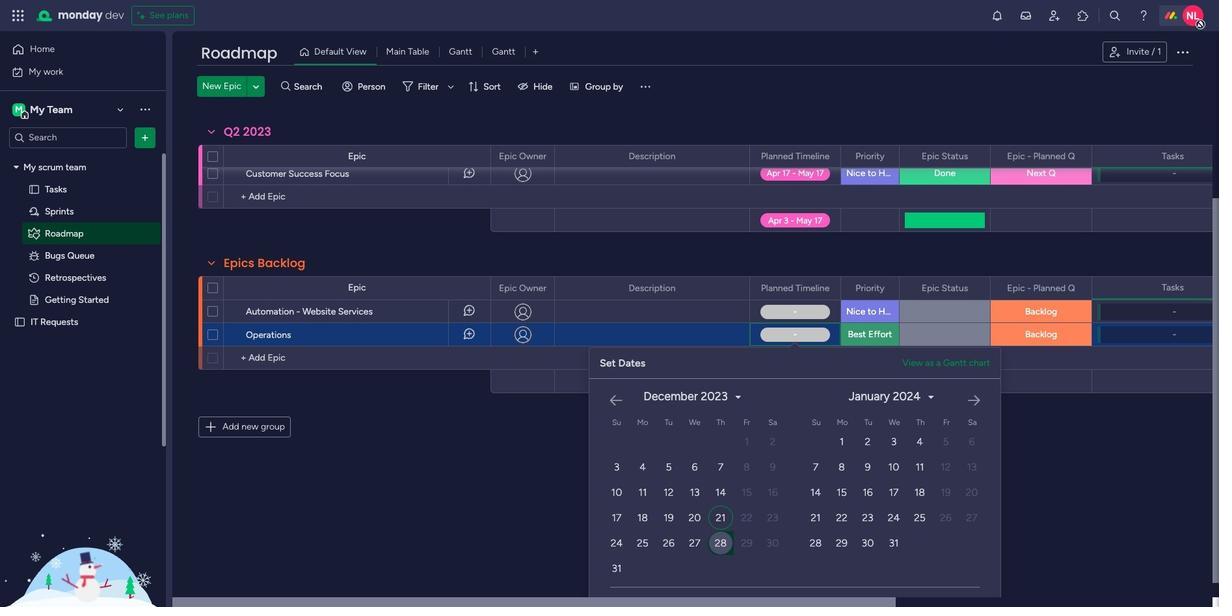 Task type: vqa. For each thing, say whether or not it's contained in the screenshot.
board activity image
no



Task type: locate. For each thing, give the bounding box(es) containing it.
caret down image
[[14, 163, 19, 172], [736, 393, 741, 402], [928, 393, 934, 402]]

list box
[[0, 154, 166, 509]]

0 horizontal spatial caret down image
[[14, 163, 19, 172]]

select product image
[[12, 9, 25, 22]]

Search in workspace field
[[27, 130, 109, 145]]

Search field
[[291, 77, 330, 96]]

0 horizontal spatial public board image
[[14, 316, 26, 328]]

options image
[[139, 131, 152, 144], [881, 145, 890, 168], [972, 277, 981, 300], [1073, 277, 1083, 300]]

0 vertical spatial public board image
[[28, 183, 40, 195]]

public board image
[[28, 183, 40, 195], [14, 316, 26, 328]]

v2 search image
[[281, 79, 291, 94]]

noah lott image
[[1183, 5, 1204, 26]]

invite members image
[[1048, 9, 1061, 22]]

region
[[589, 374, 1219, 598]]

home image
[[12, 43, 25, 56]]

menu image
[[639, 80, 652, 93]]

+ Add Epic text field
[[230, 189, 485, 205]]

option
[[0, 155, 166, 158]]

see plans image
[[138, 8, 149, 23]]

1 vertical spatial public board image
[[14, 316, 26, 328]]

+ Add Epic text field
[[230, 351, 485, 366]]

options image
[[1175, 44, 1190, 60], [536, 145, 545, 168], [822, 145, 831, 168], [1073, 145, 1083, 168], [181, 158, 191, 189], [536, 277, 545, 300], [822, 277, 831, 300], [881, 277, 890, 300], [181, 296, 191, 327], [181, 319, 191, 350]]

None field
[[198, 42, 280, 64], [221, 124, 274, 141], [496, 149, 550, 164], [625, 149, 679, 164], [758, 149, 833, 164], [852, 149, 888, 164], [918, 149, 971, 164], [1004, 149, 1078, 164], [1159, 149, 1187, 164], [221, 255, 309, 272], [1159, 281, 1187, 295], [496, 281, 550, 296], [625, 281, 679, 296], [758, 281, 833, 296], [852, 281, 888, 296], [918, 281, 971, 296], [1004, 281, 1078, 296], [198, 42, 280, 64], [221, 124, 274, 141], [496, 149, 550, 164], [625, 149, 679, 164], [758, 149, 833, 164], [852, 149, 888, 164], [918, 149, 971, 164], [1004, 149, 1078, 164], [1159, 149, 1187, 164], [221, 255, 309, 272], [1159, 281, 1187, 295], [496, 281, 550, 296], [625, 281, 679, 296], [758, 281, 833, 296], [852, 281, 888, 296], [918, 281, 971, 296], [1004, 281, 1078, 296]]

workspace selection element
[[12, 102, 75, 119]]

my work image
[[12, 66, 23, 78]]



Task type: describe. For each thing, give the bounding box(es) containing it.
workspace options image
[[139, 103, 152, 116]]

arrow down image
[[443, 79, 459, 94]]

lottie animation image
[[0, 476, 166, 608]]

workspace image
[[12, 102, 25, 117]]

add view image
[[533, 47, 538, 57]]

inbox image
[[1019, 9, 1032, 22]]

notifications image
[[991, 9, 1004, 22]]

help image
[[1137, 9, 1150, 22]]

1 horizontal spatial caret down image
[[736, 393, 741, 402]]

angle down image
[[253, 82, 259, 91]]

search everything image
[[1109, 9, 1122, 22]]

public board image
[[28, 294, 40, 306]]

apps image
[[1077, 9, 1090, 22]]

1 horizontal spatial public board image
[[28, 183, 40, 195]]

lottie animation element
[[0, 476, 166, 608]]

2 horizontal spatial caret down image
[[928, 393, 934, 402]]



